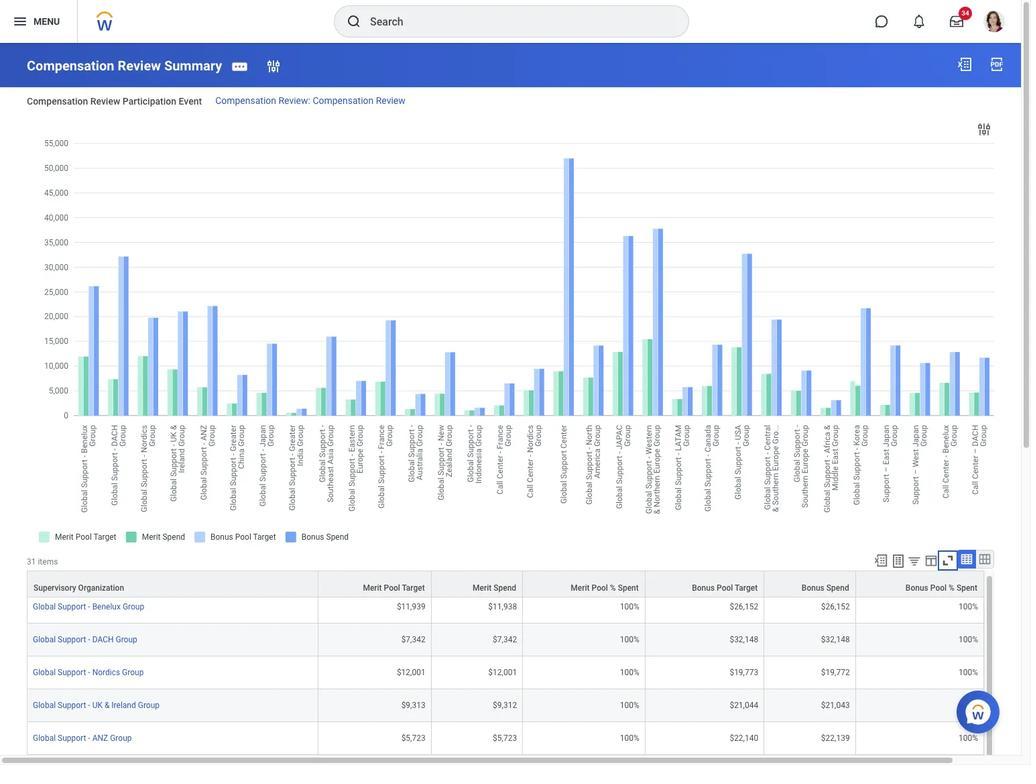 Task type: locate. For each thing, give the bounding box(es) containing it.
merit
[[363, 583, 382, 593], [473, 583, 492, 593], [571, 583, 590, 593]]

anz
[[92, 733, 108, 743]]

supervisory organization button
[[27, 571, 318, 597]]

3 pool from the left
[[717, 583, 733, 593]]

support left the uk
[[58, 701, 86, 710]]

global for global support - nordics group
[[33, 668, 56, 677]]

$32,148 up $19,773
[[730, 635, 759, 644]]

pool for merit pool target
[[384, 583, 400, 593]]

1 horizontal spatial $32,148
[[821, 635, 850, 644]]

1 row from the top
[[27, 571, 984, 597]]

2 target from the left
[[735, 583, 758, 593]]

support for dach
[[58, 635, 86, 644]]

nordics
[[92, 668, 120, 677]]

$11,938
[[488, 602, 517, 611]]

merit for merit pool % spent
[[571, 583, 590, 593]]

bonus pool % spent
[[906, 583, 978, 593]]

0 horizontal spatial export to excel image
[[874, 553, 889, 568]]

spent
[[618, 583, 639, 593], [957, 583, 978, 593]]

export to excel image
[[957, 56, 973, 72], [874, 553, 889, 568]]

1 horizontal spatial $5,723
[[493, 733, 517, 743]]

0 horizontal spatial $32,148
[[730, 635, 759, 644]]

group right benelux
[[123, 602, 144, 611]]

1 horizontal spatial bonus
[[802, 583, 825, 593]]

2 horizontal spatial merit
[[571, 583, 590, 593]]

global support - anz group
[[33, 733, 132, 743]]

target
[[402, 583, 425, 593], [735, 583, 758, 593]]

1 $7,342 from the left
[[401, 635, 426, 644]]

3 global from the top
[[33, 668, 56, 677]]

$7,342
[[401, 635, 426, 644], [493, 635, 517, 644]]

Search Workday  search field
[[370, 7, 661, 36]]

row containing global support - anz group
[[27, 722, 984, 755]]

pool
[[384, 583, 400, 593], [592, 583, 608, 593], [717, 583, 733, 593], [931, 583, 947, 593]]

expand table image
[[978, 552, 992, 566]]

0 horizontal spatial $26,152
[[730, 602, 759, 611]]

compensation review summary link
[[27, 57, 222, 74]]

group right the dach
[[116, 635, 137, 644]]

5 row from the top
[[27, 689, 984, 722]]

$12,001
[[397, 668, 426, 677], [488, 668, 517, 677]]

4 support from the top
[[58, 701, 86, 710]]

5 - from the top
[[88, 733, 90, 743]]

event
[[179, 96, 202, 107]]

1 spent from the left
[[618, 583, 639, 593]]

review:
[[279, 95, 310, 106]]

2 pool from the left
[[592, 583, 608, 593]]

group for global support - nordics group
[[122, 668, 144, 677]]

0 horizontal spatial bonus
[[692, 583, 715, 593]]

$12,001 up $9,313
[[397, 668, 426, 677]]

spend
[[494, 583, 516, 593], [827, 583, 849, 593]]

1 global from the top
[[33, 602, 56, 611]]

$5,723 down $9,313
[[401, 733, 426, 743]]

pool for merit pool % spent
[[592, 583, 608, 593]]

1 merit from the left
[[363, 583, 382, 593]]

3 support from the top
[[58, 668, 86, 677]]

2 % from the left
[[949, 583, 955, 593]]

compensation review: compensation review link
[[215, 95, 406, 106]]

compensation
[[27, 57, 114, 74], [215, 95, 276, 106], [313, 95, 374, 106], [27, 96, 88, 107]]

export to excel image for export to worksheets 'image'
[[874, 553, 889, 568]]

%
[[610, 583, 616, 593], [949, 583, 955, 593]]

benelux
[[92, 602, 121, 611]]

$7,342 down $11,939
[[401, 635, 426, 644]]

row containing global support - nordics group
[[27, 656, 984, 689]]

4 row from the top
[[27, 656, 984, 689]]

2 bonus from the left
[[802, 583, 825, 593]]

1 support from the top
[[58, 602, 86, 611]]

merit pool target button
[[318, 571, 431, 597]]

change selection image
[[266, 58, 282, 74]]

group right the nordics
[[122, 668, 144, 677]]

compensation for compensation review participation event
[[27, 96, 88, 107]]

compensation review summary main content
[[0, 43, 1021, 765]]

global
[[33, 602, 56, 611], [33, 635, 56, 644], [33, 668, 56, 677], [33, 701, 56, 710], [33, 733, 56, 743]]

5 support from the top
[[58, 733, 86, 743]]

$19,772
[[821, 668, 850, 677]]

$32,148
[[730, 635, 759, 644], [821, 635, 850, 644]]

2 support from the top
[[58, 635, 86, 644]]

1 pool from the left
[[384, 583, 400, 593]]

3 row from the top
[[27, 624, 984, 656]]

% for merit
[[610, 583, 616, 593]]

- left the dach
[[88, 635, 90, 644]]

4 pool from the left
[[931, 583, 947, 593]]

3 merit from the left
[[571, 583, 590, 593]]

0 horizontal spatial spend
[[494, 583, 516, 593]]

$32,148 up the $19,772
[[821, 635, 850, 644]]

2 merit from the left
[[473, 583, 492, 593]]

global support - benelux group link
[[33, 602, 144, 611]]

1 horizontal spatial target
[[735, 583, 758, 593]]

$7,342 down $11,938
[[493, 635, 517, 644]]

4 global from the top
[[33, 701, 56, 710]]

export to excel image left export to worksheets 'image'
[[874, 553, 889, 568]]

row
[[27, 571, 984, 597], [27, 591, 984, 624], [27, 624, 984, 656], [27, 656, 984, 689], [27, 689, 984, 722], [27, 722, 984, 755]]

row containing global support - uk & ireland group
[[27, 689, 984, 722]]

merit pool % spent
[[571, 583, 639, 593]]

1 spend from the left
[[494, 583, 516, 593]]

- for dach
[[88, 635, 90, 644]]

review
[[118, 57, 161, 74], [376, 95, 406, 106], [90, 96, 120, 107]]

target up $11,939
[[402, 583, 425, 593]]

1 $12,001 from the left
[[397, 668, 426, 677]]

participation
[[123, 96, 176, 107]]

spent inside bonus pool % spent popup button
[[957, 583, 978, 593]]

global for global support - dach group
[[33, 635, 56, 644]]

group right the anz in the left of the page
[[110, 733, 132, 743]]

3 bonus from the left
[[906, 583, 929, 593]]

table image
[[960, 552, 974, 566]]

2 horizontal spatial bonus
[[906, 583, 929, 593]]

6 row from the top
[[27, 722, 984, 755]]

toolbar
[[868, 550, 994, 571]]

global for global support - benelux group
[[33, 602, 56, 611]]

justify image
[[12, 13, 28, 30]]

1 horizontal spatial %
[[949, 583, 955, 593]]

1 vertical spatial export to excel image
[[874, 553, 889, 568]]

1 horizontal spatial spend
[[827, 583, 849, 593]]

organization
[[78, 583, 124, 593]]

2 spend from the left
[[827, 583, 849, 593]]

1 horizontal spatial spent
[[957, 583, 978, 593]]

$26,152 down bonus pool target
[[730, 602, 759, 611]]

$19,773
[[730, 668, 759, 677]]

export to excel image for view printable version (pdf) 'icon'
[[957, 56, 973, 72]]

1 horizontal spatial merit
[[473, 583, 492, 593]]

5 global from the top
[[33, 733, 56, 743]]

ireland
[[112, 701, 136, 710]]

0 horizontal spatial $7,342
[[401, 635, 426, 644]]

global for global support - anz group
[[33, 733, 56, 743]]

group for global support - anz group
[[110, 733, 132, 743]]

spend for bonus spend
[[827, 583, 849, 593]]

1 horizontal spatial $12,001
[[488, 668, 517, 677]]

$21,044
[[730, 701, 759, 710]]

target left bonus spend popup button
[[735, 583, 758, 593]]

0 horizontal spatial spent
[[618, 583, 639, 593]]

bonus
[[692, 583, 715, 593], [802, 583, 825, 593], [906, 583, 929, 593]]

1 - from the top
[[88, 602, 90, 611]]

3 - from the top
[[88, 668, 90, 677]]

0 horizontal spatial merit
[[363, 583, 382, 593]]

- left benelux
[[88, 602, 90, 611]]

$22,140
[[730, 733, 759, 743]]

0 horizontal spatial $5,723
[[401, 733, 426, 743]]

- for uk
[[88, 701, 90, 710]]

- for anz
[[88, 733, 90, 743]]

support
[[58, 602, 86, 611], [58, 635, 86, 644], [58, 668, 86, 677], [58, 701, 86, 710], [58, 733, 86, 743]]

items
[[38, 557, 58, 566]]

spent inside merit pool % spent popup button
[[618, 583, 639, 593]]

1 $5,723 from the left
[[401, 733, 426, 743]]

- left the uk
[[88, 701, 90, 710]]

bonus spend button
[[765, 571, 855, 597]]

support for anz
[[58, 733, 86, 743]]

2 $12,001 from the left
[[488, 668, 517, 677]]

0 horizontal spatial $12,001
[[397, 668, 426, 677]]

support left the nordics
[[58, 668, 86, 677]]

% for bonus
[[949, 583, 955, 593]]

0 vertical spatial export to excel image
[[957, 56, 973, 72]]

global support - nordics group link
[[33, 668, 144, 677]]

support left the anz in the left of the page
[[58, 733, 86, 743]]

compensation for compensation review summary
[[27, 57, 114, 74]]

view printable version (pdf) image
[[989, 56, 1005, 72]]

1 horizontal spatial $7,342
[[493, 635, 517, 644]]

compensation for compensation review: compensation review
[[215, 95, 276, 106]]

2 $7,342 from the left
[[493, 635, 517, 644]]

inbox large image
[[950, 15, 964, 28]]

support left the dach
[[58, 635, 86, 644]]

0 horizontal spatial target
[[402, 583, 425, 593]]

2 spent from the left
[[957, 583, 978, 593]]

$5,723 down $9,312
[[493, 733, 517, 743]]

1 bonus from the left
[[692, 583, 715, 593]]

2 - from the top
[[88, 635, 90, 644]]

global for global support - uk & ireland group
[[33, 701, 56, 710]]

2 row from the top
[[27, 591, 984, 624]]

group right ireland
[[138, 701, 160, 710]]

1 target from the left
[[402, 583, 425, 593]]

global support - anz group link
[[33, 733, 132, 743]]

support for nordics
[[58, 668, 86, 677]]

4 - from the top
[[88, 701, 90, 710]]

notifications large image
[[913, 15, 926, 28]]

100%
[[620, 602, 640, 611], [959, 602, 978, 611], [620, 635, 640, 644], [959, 635, 978, 644], [620, 668, 640, 677], [959, 668, 978, 677], [620, 701, 640, 710], [959, 701, 978, 710], [620, 733, 640, 743], [959, 733, 978, 743]]

1 % from the left
[[610, 583, 616, 593]]

- left the anz in the left of the page
[[88, 733, 90, 743]]

0 horizontal spatial %
[[610, 583, 616, 593]]

$26,152
[[730, 602, 759, 611], [821, 602, 850, 611]]

pool for bonus pool % spent
[[931, 583, 947, 593]]

export to excel image left view printable version (pdf) 'icon'
[[957, 56, 973, 72]]

1 horizontal spatial export to excel image
[[957, 56, 973, 72]]

$5,723
[[401, 733, 426, 743], [493, 733, 517, 743]]

bonus pool target button
[[646, 571, 764, 597]]

- left the nordics
[[88, 668, 90, 677]]

$26,152 down bonus spend
[[821, 602, 850, 611]]

group
[[123, 602, 144, 611], [116, 635, 137, 644], [122, 668, 144, 677], [138, 701, 160, 710], [110, 733, 132, 743]]

-
[[88, 602, 90, 611], [88, 635, 90, 644], [88, 668, 90, 677], [88, 701, 90, 710], [88, 733, 90, 743]]

$9,312
[[493, 701, 517, 710]]

support down supervisory organization
[[58, 602, 86, 611]]

$12,001 up $9,312
[[488, 668, 517, 677]]

2 global from the top
[[33, 635, 56, 644]]

1 horizontal spatial $26,152
[[821, 602, 850, 611]]

row containing supervisory organization
[[27, 571, 984, 597]]



Task type: vqa. For each thing, say whether or not it's contained in the screenshot.
first $12,001
yes



Task type: describe. For each thing, give the bounding box(es) containing it.
support for benelux
[[58, 602, 86, 611]]

bonus for bonus spend
[[802, 583, 825, 593]]

profile logan mcneil image
[[984, 11, 1005, 35]]

2 $5,723 from the left
[[493, 733, 517, 743]]

summary
[[164, 57, 222, 74]]

spent for bonus pool % spent
[[957, 583, 978, 593]]

merit spend button
[[432, 571, 522, 597]]

uk
[[92, 701, 103, 710]]

compensation review summary
[[27, 57, 222, 74]]

merit for merit spend
[[473, 583, 492, 593]]

$9,313
[[401, 701, 426, 710]]

$11,939
[[397, 602, 426, 611]]

1 $32,148 from the left
[[730, 635, 759, 644]]

fullscreen image
[[941, 553, 956, 568]]

compensation review: compensation review
[[215, 95, 406, 106]]

export to worksheets image
[[891, 553, 907, 569]]

- for benelux
[[88, 602, 90, 611]]

2 $32,148 from the left
[[821, 635, 850, 644]]

review for compensation review participation event
[[90, 96, 120, 107]]

row containing global support - dach group
[[27, 624, 984, 656]]

target for bonus pool target
[[735, 583, 758, 593]]

bonus for bonus pool % spent
[[906, 583, 929, 593]]

support for uk
[[58, 701, 86, 710]]

&
[[105, 701, 110, 710]]

merit pool % spent button
[[523, 571, 645, 597]]

global support - nordics group
[[33, 668, 144, 677]]

menu button
[[0, 0, 77, 43]]

supervisory
[[34, 583, 76, 593]]

dach
[[92, 635, 114, 644]]

global support - uk & ireland group
[[33, 701, 160, 710]]

2 $26,152 from the left
[[821, 602, 850, 611]]

31 items
[[27, 557, 58, 566]]

merit pool target
[[363, 583, 425, 593]]

configure and view chart data image
[[976, 121, 992, 137]]

group for global support - dach group
[[116, 635, 137, 644]]

group for global support - benelux group
[[123, 602, 144, 611]]

global support - uk & ireland group link
[[33, 701, 160, 710]]

global support - dach group link
[[33, 635, 137, 644]]

merit spend
[[473, 583, 516, 593]]

select to filter grid data image
[[907, 554, 922, 568]]

34
[[962, 9, 969, 17]]

$21,043
[[821, 701, 850, 710]]

31
[[27, 557, 36, 566]]

row containing global support - benelux group
[[27, 591, 984, 624]]

bonus spend
[[802, 583, 849, 593]]

toolbar inside compensation review summary main content
[[868, 550, 994, 571]]

bonus pool % spent button
[[856, 571, 984, 597]]

click to view/edit grid preferences image
[[924, 553, 939, 568]]

menu
[[34, 16, 60, 27]]

bonus for bonus pool target
[[692, 583, 715, 593]]

spent for merit pool % spent
[[618, 583, 639, 593]]

target for merit pool target
[[402, 583, 425, 593]]

- for nordics
[[88, 668, 90, 677]]

review for compensation review summary
[[118, 57, 161, 74]]

1 $26,152 from the left
[[730, 602, 759, 611]]

34 button
[[942, 7, 972, 36]]

global support - dach group
[[33, 635, 137, 644]]

global support - benelux group
[[33, 602, 144, 611]]

compensation review participation event
[[27, 96, 202, 107]]

search image
[[346, 13, 362, 30]]

supervisory organization
[[34, 583, 124, 593]]

$22,139
[[821, 733, 850, 743]]

spend for merit spend
[[494, 583, 516, 593]]

bonus pool target
[[692, 583, 758, 593]]

pool for bonus pool target
[[717, 583, 733, 593]]

merit for merit pool target
[[363, 583, 382, 593]]



